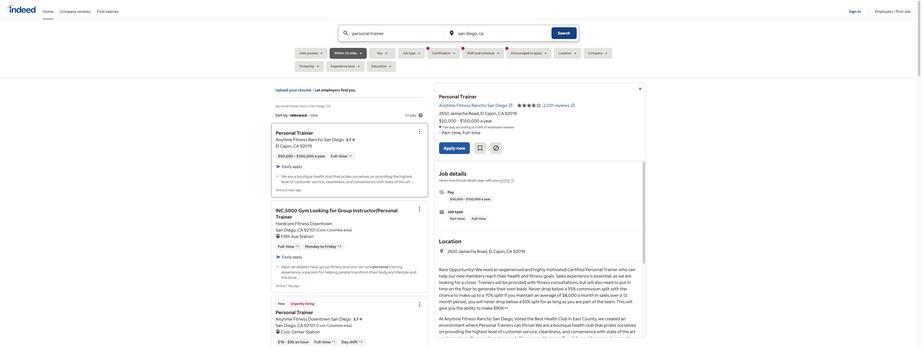 Task type: locate. For each thing, give the bounding box(es) containing it.
1 vertical spatial job actions for personal trainer is collapsed image
[[416, 302, 423, 308]]

3.7 out of five stars rating image
[[346, 137, 355, 143], [353, 317, 363, 322]]

0 vertical spatial job actions for personal trainer is collapsed image
[[416, 129, 423, 135]]

save this job image
[[477, 145, 483, 152]]

3.7 out of 5 stars image
[[517, 102, 541, 109]]

job actions for personal trainer is collapsed image
[[416, 129, 423, 135], [416, 302, 423, 308]]

Edit location text field
[[457, 25, 541, 41]]

search: Job title, keywords, or company text field
[[351, 25, 435, 41]]

3.7 out of 5 stars. link to 2,031 reviews company ratings (opens in a new tab) image
[[571, 103, 575, 108]]

not interested image
[[493, 145, 499, 152]]

None search field
[[295, 25, 622, 74]]

job preferences (opens in a new window) image
[[511, 179, 514, 182]]



Task type: describe. For each thing, give the bounding box(es) containing it.
1 vertical spatial 3.7 out of five stars rating image
[[353, 317, 363, 322]]

job actions for inc.5000 gym looking for group instructor/personal trainer is collapsed image
[[416, 206, 423, 212]]

transit information image
[[276, 233, 280, 238]]

0 vertical spatial 3.7 out of five stars rating image
[[346, 137, 355, 143]]

2 job actions for personal trainer is collapsed image from the top
[[416, 302, 423, 308]]

help icon image
[[417, 112, 424, 119]]

1 job actions for personal trainer is collapsed image from the top
[[416, 129, 423, 135]]

transit information image
[[276, 329, 280, 334]]

close job details image
[[637, 86, 643, 92]]

anytime fitness rancho san diego (opens in a new tab) image
[[508, 103, 513, 108]]



Task type: vqa. For each thing, say whether or not it's contained in the screenshot.
Edit location Text Box
yes



